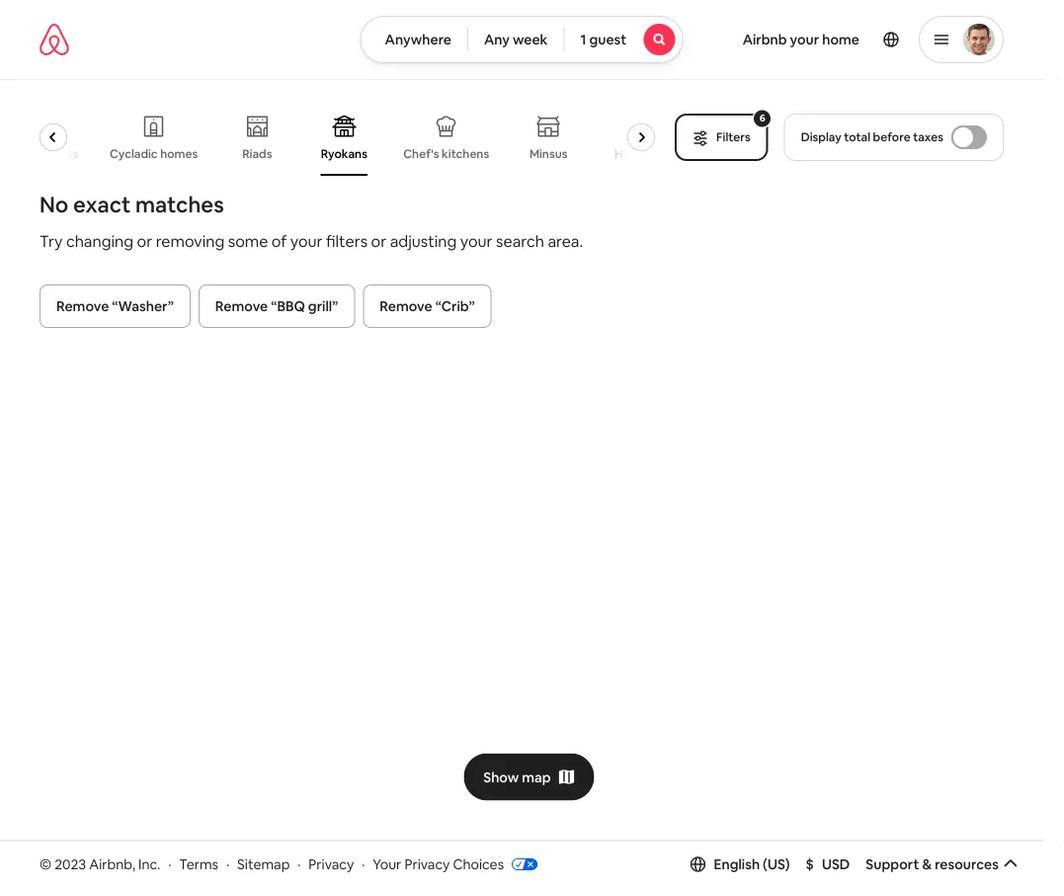 Task type: describe. For each thing, give the bounding box(es) containing it.
2023
[[55, 855, 86, 873]]

none search field containing anywhere
[[360, 16, 683, 63]]

try changing or removing some of your filters or adjusting your search area.
[[40, 231, 583, 251]]

inc.
[[138, 855, 160, 873]]

your inside profile element
[[790, 31, 820, 48]]

of
[[272, 231, 287, 251]]

1 horizontal spatial your
[[460, 231, 493, 251]]

cycladic
[[110, 146, 158, 162]]

"bbq
[[271, 297, 305, 315]]

your
[[373, 855, 402, 873]]

remove "bbq grill" link
[[199, 285, 355, 328]]

terms link
[[179, 855, 218, 873]]

support
[[866, 856, 919, 873]]

no
[[40, 190, 69, 218]]

airbnb your home
[[743, 31, 860, 48]]

usd
[[822, 856, 850, 873]]

$ usd
[[806, 856, 850, 873]]

resources
[[935, 856, 999, 873]]

privacy link
[[309, 855, 354, 873]]

remove for remove "washer"
[[56, 297, 109, 315]]

support & resources button
[[866, 856, 1019, 873]]

remove "washer" link
[[40, 285, 191, 328]]

2 or from the left
[[371, 231, 387, 251]]

area.
[[548, 231, 583, 251]]

group containing grand pianos
[[4, 99, 663, 176]]

search
[[496, 231, 544, 251]]

2 · from the left
[[226, 855, 229, 873]]

airbnb
[[743, 31, 787, 48]]

anywhere button
[[360, 16, 468, 63]]

sitemap link
[[237, 855, 290, 873]]

remove "bbq grill"
[[215, 297, 338, 315]]

minsus
[[530, 146, 568, 162]]

taxes
[[913, 129, 944, 145]]

riads
[[242, 146, 272, 162]]

airbnb,
[[89, 855, 135, 873]]

chef's
[[403, 146, 439, 162]]

english (us) button
[[690, 856, 790, 873]]

0 horizontal spatial your
[[290, 231, 323, 251]]

3 · from the left
[[298, 855, 301, 873]]

choices
[[453, 855, 504, 873]]

display
[[801, 129, 842, 145]]

english (us)
[[714, 856, 790, 873]]

homes
[[160, 146, 198, 162]]

adjusting
[[390, 231, 457, 251]]

remove "washer"
[[56, 297, 174, 315]]

anywhere
[[385, 31, 452, 48]]

filters
[[326, 231, 368, 251]]

removing
[[156, 231, 225, 251]]

terms · sitemap · privacy
[[179, 855, 354, 873]]

© 2023 airbnb, inc. ·
[[40, 855, 171, 873]]

&
[[922, 856, 932, 873]]

some
[[228, 231, 268, 251]]

hanoks
[[615, 146, 656, 162]]

show
[[483, 768, 519, 786]]

display total before taxes button
[[784, 114, 1004, 161]]

try
[[40, 231, 63, 251]]

profile element
[[707, 0, 1004, 79]]

pianos
[[41, 146, 78, 162]]

filters
[[717, 129, 751, 145]]



Task type: locate. For each thing, give the bounding box(es) containing it.
1 guest
[[580, 31, 627, 48]]

or
[[137, 231, 152, 251], [371, 231, 387, 251]]

kitchens
[[442, 146, 489, 162]]

1
[[580, 31, 586, 48]]

· right 'inc.'
[[168, 855, 171, 873]]

ryokans
[[321, 146, 368, 162]]

terms
[[179, 855, 218, 873]]

grill"
[[308, 297, 338, 315]]

any
[[484, 31, 510, 48]]

your privacy choices link
[[373, 855, 538, 875]]

remove for remove "crib"
[[380, 297, 432, 315]]

3 remove from the left
[[380, 297, 432, 315]]

"washer"
[[112, 297, 174, 315]]

or right filters
[[371, 231, 387, 251]]

1 horizontal spatial or
[[371, 231, 387, 251]]

· left your on the bottom
[[362, 855, 365, 873]]

total
[[844, 129, 871, 145]]

your right of
[[290, 231, 323, 251]]

2 horizontal spatial your
[[790, 31, 820, 48]]

airbnb your home link
[[731, 19, 872, 60]]

your privacy choices
[[373, 855, 504, 873]]

4 · from the left
[[362, 855, 365, 873]]

None search field
[[360, 16, 683, 63]]

exact
[[73, 190, 131, 218]]

0 horizontal spatial remove
[[56, 297, 109, 315]]

your left the search
[[460, 231, 493, 251]]

2 remove from the left
[[215, 297, 268, 315]]

cycladic homes
[[110, 146, 198, 162]]

·
[[168, 855, 171, 873], [226, 855, 229, 873], [298, 855, 301, 873], [362, 855, 365, 873]]

2 privacy from the left
[[405, 855, 450, 873]]

remove
[[56, 297, 109, 315], [215, 297, 268, 315], [380, 297, 432, 315]]

1 horizontal spatial remove
[[215, 297, 268, 315]]

remove left "crib"
[[380, 297, 432, 315]]

1 horizontal spatial privacy
[[405, 855, 450, 873]]

(us)
[[763, 856, 790, 873]]

chef's kitchens
[[403, 146, 489, 162]]

0 horizontal spatial privacy
[[309, 855, 354, 873]]

or down no exact matches
[[137, 231, 152, 251]]

show map
[[483, 768, 551, 786]]

display total before taxes
[[801, 129, 944, 145]]

privacy left your on the bottom
[[309, 855, 354, 873]]

filters button
[[675, 114, 769, 161]]

grand pianos
[[4, 146, 78, 162]]

support & resources
[[866, 856, 999, 873]]

"crib"
[[435, 297, 475, 315]]

show map button
[[464, 754, 595, 801]]

your left home
[[790, 31, 820, 48]]

english
[[714, 856, 760, 873]]

changing
[[66, 231, 133, 251]]

remove "crib"
[[380, 297, 475, 315]]

2 horizontal spatial remove
[[380, 297, 432, 315]]

any week
[[484, 31, 548, 48]]

before
[[873, 129, 911, 145]]

©
[[40, 855, 52, 873]]

guest
[[589, 31, 627, 48]]

your
[[790, 31, 820, 48], [290, 231, 323, 251], [460, 231, 493, 251]]

privacy right your on the bottom
[[405, 855, 450, 873]]

0 horizontal spatial or
[[137, 231, 152, 251]]

sitemap
[[237, 855, 290, 873]]

map
[[522, 768, 551, 786]]

privacy
[[309, 855, 354, 873], [405, 855, 450, 873]]

week
[[513, 31, 548, 48]]

no exact matches
[[40, 190, 224, 218]]

1 privacy from the left
[[309, 855, 354, 873]]

grand
[[4, 146, 39, 162]]

any week button
[[467, 16, 565, 63]]

1 · from the left
[[168, 855, 171, 873]]

remove left "bbq
[[215, 297, 268, 315]]

1 remove from the left
[[56, 297, 109, 315]]

matches
[[135, 190, 224, 218]]

1 guest button
[[564, 16, 683, 63]]

home
[[822, 31, 860, 48]]

1 or from the left
[[137, 231, 152, 251]]

group
[[4, 99, 663, 176]]

$
[[806, 856, 814, 873]]

· left privacy link
[[298, 855, 301, 873]]

· right 'terms' on the left of the page
[[226, 855, 229, 873]]

remove left "washer"
[[56, 297, 109, 315]]

remove "crib" link
[[363, 285, 492, 328]]

remove for remove "bbq grill"
[[215, 297, 268, 315]]



Task type: vqa. For each thing, say whether or not it's contained in the screenshot.
the add to wishlist: home in new orleans icon
no



